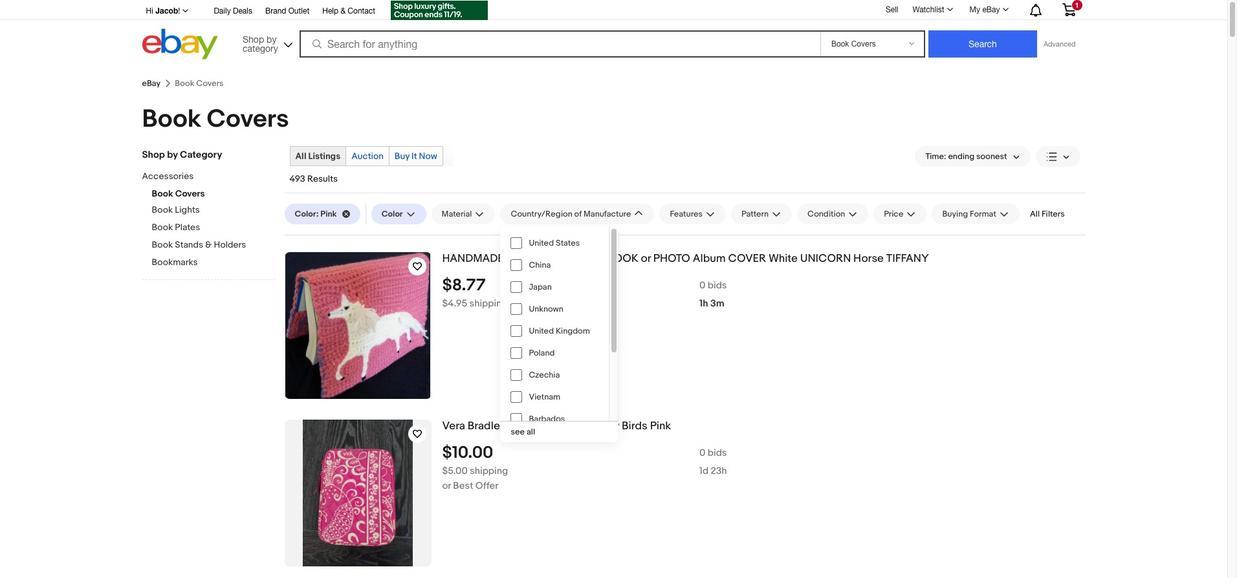 Task type: describe. For each thing, give the bounding box(es) containing it.
0 for $10.00
[[699, 447, 706, 459]]

barbados link
[[500, 408, 609, 430]]

now
[[419, 151, 437, 162]]

493
[[290, 173, 305, 184]]

1d 23h or best offer
[[442, 465, 727, 492]]

auction
[[351, 151, 384, 162]]

filters
[[1042, 209, 1065, 219]]

lights
[[175, 204, 200, 215]]

sell
[[886, 5, 898, 14]]

$4.95
[[442, 297, 467, 310]]

cover
[[728, 252, 766, 265]]

shop by category
[[142, 149, 222, 161]]

my
[[970, 5, 980, 14]]

cover
[[547, 420, 578, 433]]

vera bradley e-book cover in twirly birds pink image
[[303, 420, 413, 567]]

daily
[[214, 6, 231, 16]]

buy
[[395, 151, 409, 162]]

book stands & holders link
[[152, 239, 275, 252]]

stands
[[175, 239, 203, 250]]

unknown link
[[500, 298, 609, 320]]

offer
[[475, 480, 498, 492]]

handmade
[[442, 252, 504, 265]]

czechia link
[[500, 364, 609, 386]]

color:
[[295, 209, 319, 219]]

country/region of manufacture button
[[500, 204, 654, 225]]

see
[[511, 427, 525, 437]]

my ebay
[[970, 5, 1000, 14]]

book plates link
[[152, 222, 275, 234]]

covers inside accessories book covers book lights book plates book stands & holders bookmarks
[[175, 188, 205, 199]]

help & contact link
[[322, 5, 375, 19]]

country/region
[[511, 209, 572, 219]]

bradley
[[468, 420, 505, 433]]

states
[[556, 238, 580, 248]]

japan link
[[500, 276, 609, 298]]

auction link
[[346, 147, 389, 166]]

all for all filters
[[1030, 209, 1040, 219]]

none submit inside "banner"
[[928, 30, 1037, 58]]

all for all listings
[[295, 151, 306, 162]]

brand outlet
[[265, 6, 309, 16]]

united for united states
[[529, 238, 554, 248]]

of
[[574, 209, 582, 219]]

poland link
[[500, 342, 609, 364]]

$8.77
[[442, 275, 486, 296]]

account navigation
[[142, 0, 1085, 22]]

advanced
[[1044, 40, 1076, 48]]

0 bids $5.00 shipping
[[442, 447, 727, 477]]

watchlist link
[[905, 2, 959, 17]]

united states
[[529, 238, 580, 248]]

or inside 1d 23h or best offer
[[442, 480, 451, 492]]

plates
[[175, 222, 200, 233]]

0 bids $4.95 shipping
[[442, 279, 727, 310]]

all listings link
[[290, 147, 346, 166]]

vera
[[442, 420, 465, 433]]

united states link
[[500, 232, 609, 254]]

results
[[307, 173, 338, 184]]

book covers
[[142, 104, 289, 135]]

united for united kingdom
[[529, 326, 554, 336]]

1 horizontal spatial pink
[[583, 252, 604, 265]]

japan
[[529, 282, 552, 292]]

vietnam
[[529, 392, 560, 402]]

crochet
[[528, 252, 581, 265]]

see all
[[511, 427, 535, 437]]

accessories book covers book lights book plates book stands & holders bookmarks
[[142, 171, 246, 268]]

bookmarks
[[152, 257, 198, 268]]

it
[[411, 151, 417, 162]]

all
[[527, 427, 535, 437]]

ebay link
[[142, 78, 161, 89]]

accessories
[[142, 171, 194, 182]]

ebay inside my ebay link
[[982, 5, 1000, 14]]

handmade knit crochet pink book or photo album cover white unicorn horse tiffany link
[[442, 252, 1085, 266]]

all filters button
[[1025, 204, 1070, 225]]

1h 3m
[[699, 297, 724, 310]]

vera bradley e-book cover in twirly birds pink
[[442, 420, 671, 433]]

china link
[[500, 254, 609, 276]]

e-
[[508, 420, 518, 433]]

help & contact
[[322, 6, 375, 16]]

watchlist
[[913, 5, 944, 14]]

deals
[[233, 6, 252, 16]]

& inside accessories book covers book lights book plates book stands & holders bookmarks
[[205, 239, 212, 250]]

tap to watch item - handmade knit crochet pink book or photo album cover white unicorn horse tiffany image
[[408, 257, 426, 276]]

buy it now link
[[389, 147, 442, 166]]

category
[[180, 149, 222, 161]]



Task type: locate. For each thing, give the bounding box(es) containing it.
0
[[699, 279, 706, 292], [699, 447, 706, 459]]

0 vertical spatial ebay
[[982, 5, 1000, 14]]

bids inside 0 bids $5.00 shipping
[[708, 447, 727, 459]]

shipping for $8.77
[[469, 297, 508, 310]]

all
[[295, 151, 306, 162], [1030, 209, 1040, 219]]

0 vertical spatial 0
[[699, 279, 706, 292]]

0 horizontal spatial pink
[[320, 209, 337, 219]]

2 vertical spatial pink
[[650, 420, 671, 433]]

0 up 1d
[[699, 447, 706, 459]]

book lights link
[[152, 204, 275, 217]]

shipping for $10.00
[[470, 465, 508, 477]]

1 vertical spatial covers
[[175, 188, 205, 199]]

1 vertical spatial bids
[[708, 447, 727, 459]]

0 inside 0 bids $5.00 shipping
[[699, 447, 706, 459]]

birds
[[622, 420, 647, 433]]

bids
[[708, 279, 727, 292], [708, 447, 727, 459]]

brand
[[265, 6, 286, 16]]

2 united from the top
[[529, 326, 554, 336]]

1 horizontal spatial all
[[1030, 209, 1040, 219]]

covers
[[207, 104, 289, 135], [175, 188, 205, 199]]

1 vertical spatial or
[[442, 480, 451, 492]]

united kingdom link
[[500, 320, 609, 342]]

shipping
[[469, 297, 508, 310], [470, 465, 508, 477]]

$5.00
[[442, 465, 468, 477]]

1 horizontal spatial covers
[[207, 104, 289, 135]]

& right help on the left
[[341, 6, 345, 16]]

bids up 3m
[[708, 279, 727, 292]]

united kingdom
[[529, 326, 590, 336]]

color: pink
[[295, 209, 337, 219]]

unicorn
[[800, 252, 851, 265]]

help
[[322, 6, 338, 16]]

your shopping cart contains 1 item image
[[1061, 3, 1076, 16]]

all listings
[[295, 151, 340, 162]]

united up poland
[[529, 326, 554, 336]]

pink right color:
[[320, 209, 337, 219]]

in
[[580, 420, 589, 433]]

daily deals link
[[214, 5, 252, 19]]

holders
[[214, 239, 246, 250]]

1 vertical spatial ebay
[[142, 78, 161, 89]]

pink left book
[[583, 252, 604, 265]]

1 horizontal spatial or
[[641, 252, 651, 265]]

vera bradley e-book cover in twirly birds pink link
[[442, 420, 1085, 433]]

0 vertical spatial covers
[[207, 104, 289, 135]]

book
[[607, 252, 638, 265]]

white
[[769, 252, 798, 265]]

2 0 from the top
[[699, 447, 706, 459]]

0 vertical spatial or
[[641, 252, 651, 265]]

best
[[453, 480, 473, 492]]

bids for $8.77
[[708, 279, 727, 292]]

twirly
[[591, 420, 619, 433]]

pink right birds
[[650, 420, 671, 433]]

shipping inside 0 bids $5.00 shipping
[[470, 465, 508, 477]]

0 horizontal spatial or
[[442, 480, 451, 492]]

manufacture
[[584, 209, 631, 219]]

brand outlet link
[[265, 5, 309, 19]]

None submit
[[928, 30, 1037, 58]]

covers up lights at the top left of the page
[[175, 188, 205, 199]]

shipping up offer
[[470, 465, 508, 477]]

& inside account navigation
[[341, 6, 345, 16]]

by
[[167, 149, 178, 161]]

1 0 from the top
[[699, 279, 706, 292]]

bookmarks link
[[152, 257, 275, 269]]

bids up "23h"
[[708, 447, 727, 459]]

0 horizontal spatial ebay
[[142, 78, 161, 89]]

get the coupon image
[[391, 1, 488, 20]]

knit
[[506, 252, 526, 265]]

&
[[341, 6, 345, 16], [205, 239, 212, 250]]

2 horizontal spatial pink
[[650, 420, 671, 433]]

0 vertical spatial bids
[[708, 279, 727, 292]]

outlet
[[288, 6, 309, 16]]

0 vertical spatial shipping
[[469, 297, 508, 310]]

bids for $10.00
[[708, 447, 727, 459]]

or right book
[[641, 252, 651, 265]]

poland
[[529, 348, 555, 358]]

1 horizontal spatial ebay
[[982, 5, 1000, 14]]

all left filters
[[1030, 209, 1040, 219]]

23h
[[711, 465, 727, 477]]

1h
[[699, 297, 708, 310]]

sell link
[[880, 5, 904, 14]]

buy it now
[[395, 151, 437, 162]]

photo
[[653, 252, 690, 265]]

daily deals
[[214, 6, 252, 16]]

shop
[[142, 149, 165, 161]]

banner
[[142, 0, 1085, 63]]

accessories link
[[142, 171, 265, 183]]

1 vertical spatial united
[[529, 326, 554, 336]]

handmade knit crochet pink book or photo album cover white unicorn horse tiffany image
[[285, 252, 430, 399]]

kingdom
[[556, 326, 590, 336]]

banner containing sell
[[142, 0, 1085, 63]]

or left best
[[442, 480, 451, 492]]

united up crochet
[[529, 238, 554, 248]]

0 horizontal spatial &
[[205, 239, 212, 250]]

0 vertical spatial all
[[295, 151, 306, 162]]

bids inside the 0 bids $4.95 shipping
[[708, 279, 727, 292]]

my ebay link
[[962, 2, 1014, 17]]

0 for $8.77
[[699, 279, 706, 292]]

unknown
[[529, 304, 563, 314]]

all up 493
[[295, 151, 306, 162]]

0 up 1h
[[699, 279, 706, 292]]

listings
[[308, 151, 340, 162]]

china
[[529, 260, 551, 270]]

1 united from the top
[[529, 238, 554, 248]]

see all button
[[500, 422, 618, 443]]

shipping inside the 0 bids $4.95 shipping
[[469, 297, 508, 310]]

all filters
[[1030, 209, 1065, 219]]

tiffany
[[886, 252, 929, 265]]

2 bids from the top
[[708, 447, 727, 459]]

0 vertical spatial united
[[529, 238, 554, 248]]

album
[[693, 252, 726, 265]]

color: pink link
[[284, 204, 360, 225]]

horse
[[853, 252, 884, 265]]

tap to watch item - vera bradley e-book cover in twirly birds pink image
[[408, 425, 426, 443]]

all inside button
[[1030, 209, 1040, 219]]

0 vertical spatial &
[[341, 6, 345, 16]]

0 vertical spatial pink
[[320, 209, 337, 219]]

0 horizontal spatial covers
[[175, 188, 205, 199]]

czechia
[[529, 370, 560, 380]]

shipping down $8.77
[[469, 297, 508, 310]]

$10.00
[[442, 443, 493, 463]]

0 horizontal spatial all
[[295, 151, 306, 162]]

united
[[529, 238, 554, 248], [529, 326, 554, 336]]

vietnam link
[[500, 386, 609, 408]]

493 results
[[290, 173, 338, 184]]

1d
[[699, 465, 709, 477]]

1 vertical spatial 0
[[699, 447, 706, 459]]

1 vertical spatial shipping
[[470, 465, 508, 477]]

1 horizontal spatial &
[[341, 6, 345, 16]]

1 vertical spatial pink
[[583, 252, 604, 265]]

contact
[[348, 6, 375, 16]]

0 inside the 0 bids $4.95 shipping
[[699, 279, 706, 292]]

advanced link
[[1037, 31, 1082, 57]]

1 vertical spatial all
[[1030, 209, 1040, 219]]

covers up category
[[207, 104, 289, 135]]

pink
[[320, 209, 337, 219], [583, 252, 604, 265], [650, 420, 671, 433]]

& down book plates "link" at the top left
[[205, 239, 212, 250]]

1 bids from the top
[[708, 279, 727, 292]]

1 vertical spatial &
[[205, 239, 212, 250]]

handmade knit crochet pink book or photo album cover white unicorn horse tiffany
[[442, 252, 929, 265]]

country/region of manufacture
[[511, 209, 631, 219]]



Task type: vqa. For each thing, say whether or not it's contained in the screenshot.
policies
no



